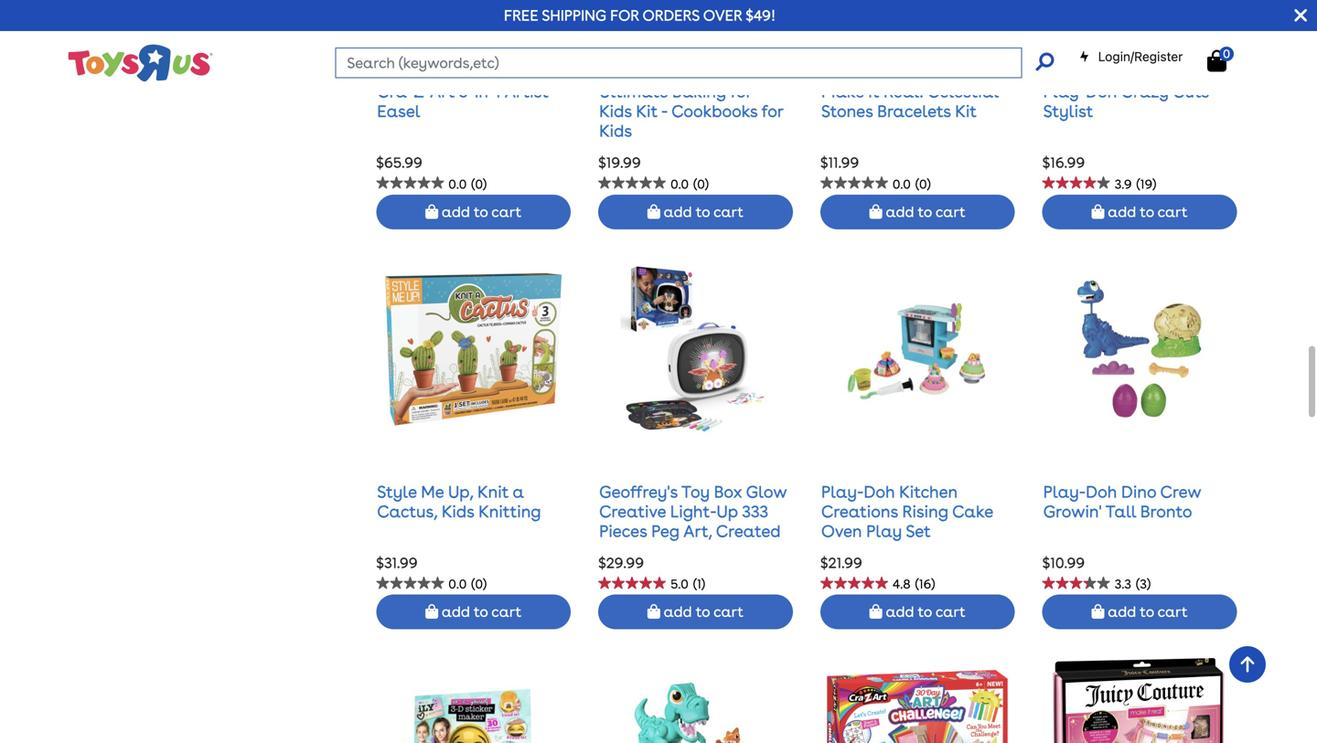 Task type: describe. For each thing, give the bounding box(es) containing it.
set
[[906, 522, 931, 542]]

(0) for bracelets
[[916, 176, 931, 192]]

0.0 for kit
[[671, 176, 689, 192]]

play-doh dino crew crunchin' t-rex image
[[621, 658, 771, 744]]

knitting
[[479, 502, 541, 522]]

kit inside make it real: celestial stones bracelets kit
[[956, 102, 977, 121]]

play- for play-doh crazy cuts stylist
[[1044, 82, 1086, 101]]

growin'
[[1044, 502, 1102, 522]]

over
[[703, 6, 743, 24]]

ultimate baking for kids kit - cookbooks for kids link
[[599, 82, 784, 141]]

4.8
[[893, 577, 911, 593]]

4.8 (16)
[[893, 577, 936, 593]]

me
[[421, 482, 444, 502]]

created
[[716, 522, 781, 542]]

3.3 (3)
[[1115, 577, 1151, 593]]

play-doh crazy cuts stylist image
[[1065, 0, 1215, 40]]

make it real: celestial stones bracelets kit link
[[822, 82, 999, 121]]

cra-z-art 3-in-1 artist easel image
[[382, 0, 565, 40]]

toy
[[682, 482, 710, 502]]

stylist
[[1044, 102, 1094, 121]]

free shipping for orders over $49! link
[[504, 6, 776, 24]]

creative
[[599, 502, 666, 522]]

free shipping for orders over $49!
[[504, 6, 776, 24]]

play
[[867, 522, 902, 542]]

$65.99
[[376, 154, 423, 172]]

(19)
[[1137, 176, 1157, 192]]

kitchen
[[900, 482, 958, 502]]

ultimate baking for kids kit - cookbooks for kids image
[[604, 0, 788, 40]]

0.0 (0) for 1
[[449, 176, 487, 192]]

30 day art challenge! - cra-z-art, diy craft & supplies kit, 30 fun projects, for vacation, school or home, kids age 6+ image
[[826, 658, 1010, 744]]

art
[[430, 82, 455, 101]]

kit inside ultimate baking for kids kit - cookbooks for kids
[[636, 102, 658, 121]]

a
[[513, 482, 524, 502]]

z-
[[414, 82, 430, 101]]

(16)
[[916, 577, 936, 593]]

0.0 for in-
[[449, 176, 467, 192]]

play-doh kitchen creations rising cake oven play set link
[[822, 482, 994, 542]]

$31.99
[[376, 555, 418, 572]]

0.0 (0) for -
[[671, 176, 709, 192]]

kids inside style me up, knit a cactus, kids knitting
[[442, 502, 475, 522]]

play-doh dino crew growin' tall bronto link
[[1044, 482, 1202, 522]]

kids up $19.99
[[599, 121, 632, 141]]

style me up, knit a cactus, kids knitting image
[[382, 257, 565, 440]]

for inside geoffrey's toy box glow creative light-up 333 pieces peg art, created for macy's $29.99
[[599, 542, 621, 561]]

orders
[[643, 6, 700, 24]]

celestial
[[928, 82, 999, 101]]

baking
[[672, 82, 727, 101]]

rising
[[903, 502, 949, 522]]

3.9 (19)
[[1115, 176, 1157, 192]]

5.0 (1)
[[671, 577, 706, 593]]

1 horizontal spatial for
[[731, 82, 752, 101]]

up,
[[448, 482, 473, 502]]

2 horizontal spatial for
[[762, 102, 784, 121]]

art,
[[684, 522, 712, 542]]

cra-z-art 3-in-1 artist easel
[[377, 82, 549, 121]]

1
[[495, 82, 501, 101]]

glow
[[746, 482, 787, 502]]

real:
[[884, 82, 924, 101]]

shopping bag image inside 0 link
[[1208, 50, 1227, 72]]

$16.99
[[1043, 154, 1085, 172]]

artist
[[505, 82, 549, 101]]

ultimate
[[599, 82, 668, 101]]

creations
[[822, 502, 898, 522]]

play-doh crazy cuts stylist link
[[1044, 82, 1210, 121]]

shipping
[[542, 6, 607, 24]]

0.0 down style me up, knit a cactus, kids knitting link
[[449, 577, 467, 593]]

crew
[[1161, 482, 1202, 502]]

play- for play-doh kitchen creations rising cake oven play set
[[822, 482, 864, 502]]

free
[[504, 6, 539, 24]]

ily diy 3d sticker maker image
[[399, 658, 549, 744]]

play-doh dino crew growin' tall bronto image
[[1065, 257, 1215, 440]]

juicy couture  love letters bracelets kit image
[[1048, 658, 1232, 744]]

0.0 (0) for bracelets
[[893, 176, 931, 192]]

$29.99
[[599, 555, 644, 572]]

$49!
[[746, 6, 776, 24]]

make
[[822, 82, 864, 101]]

geoffrey's toy box glow creative light-up 333 pieces peg art, created for macy's $29.99
[[599, 482, 787, 572]]

5.0
[[671, 577, 689, 593]]

0
[[1224, 46, 1231, 61]]

play-doh dino crew growin' tall bronto
[[1044, 482, 1202, 522]]

geoffrey's toy box glow creative light-up 333 pieces peg art, created for macy's image
[[621, 257, 771, 440]]



Task type: vqa. For each thing, say whether or not it's contained in the screenshot.
the left $25
no



Task type: locate. For each thing, give the bounding box(es) containing it.
3.9
[[1115, 176, 1132, 192]]

0 vertical spatial shopping bag image
[[1208, 50, 1227, 72]]

up
[[717, 502, 738, 522]]

doh inside play-doh kitchen creations rising cake oven play set
[[864, 482, 895, 502]]

dino
[[1122, 482, 1157, 502]]

play- inside 'play-doh crazy cuts stylist'
[[1044, 82, 1086, 101]]

for
[[731, 82, 752, 101], [762, 102, 784, 121], [599, 542, 621, 561]]

0 horizontal spatial kit
[[636, 102, 658, 121]]

for
[[611, 6, 639, 24]]

crazy
[[1121, 82, 1169, 101]]

(0) for -
[[694, 176, 709, 192]]

style me up, knit a cactus, kids knitting
[[377, 482, 541, 522]]

cra-z-art 3-in-1 artist easel link
[[377, 82, 549, 121]]

$11.99
[[821, 154, 859, 172]]

(0) for 1
[[472, 176, 487, 192]]

for up cookbooks
[[731, 82, 752, 101]]

play-
[[1044, 82, 1086, 101], [822, 482, 864, 502], [1044, 482, 1086, 502]]

kids down "ultimate"
[[599, 102, 632, 121]]

$19.99
[[599, 154, 641, 172]]

(1)
[[693, 577, 706, 593]]

kit
[[636, 102, 658, 121], [956, 102, 977, 121]]

macy's
[[625, 542, 680, 561]]

play- up stylist
[[1044, 82, 1086, 101]]

geoffrey's toy box glow creative light-up 333 pieces peg art, created for macy's link
[[599, 482, 787, 561]]

for right cookbooks
[[762, 102, 784, 121]]

0.0 down cra-z-art 3-in-1 artist easel
[[449, 176, 467, 192]]

in-
[[475, 82, 495, 101]]

play-doh kitchen creations rising cake oven play set image
[[843, 257, 993, 440]]

doh up stylist
[[1086, 82, 1118, 101]]

0 link
[[1208, 46, 1246, 73]]

0.0 (0) down cra-z-art 3-in-1 artist easel
[[449, 176, 487, 192]]

login/register
[[1099, 49, 1184, 64]]

0.0 (0) down style me up, knit a cactus, kids knitting on the bottom
[[449, 577, 487, 593]]

play- up creations
[[822, 482, 864, 502]]

cake
[[953, 502, 994, 522]]

to
[[474, 203, 488, 221], [696, 203, 710, 221], [918, 203, 933, 221], [1140, 203, 1155, 221], [474, 604, 488, 622], [696, 604, 710, 622], [918, 604, 933, 622], [1140, 604, 1155, 622]]

make it real: celestial stones bracelets kit
[[822, 82, 999, 121]]

(0)
[[472, 176, 487, 192], [694, 176, 709, 192], [916, 176, 931, 192], [472, 577, 487, 593]]

doh inside play-doh dino crew growin' tall bronto
[[1086, 482, 1118, 502]]

add to cart button
[[376, 195, 571, 229], [599, 195, 793, 229], [821, 195, 1015, 229], [1043, 195, 1238, 229], [376, 595, 571, 630], [599, 595, 793, 630], [821, 595, 1015, 630], [1043, 595, 1238, 630]]

play-doh crazy cuts stylist
[[1044, 82, 1210, 121]]

tall
[[1106, 502, 1137, 522]]

ultimate baking for kids kit - cookbooks for kids
[[599, 82, 784, 141]]

3-
[[459, 82, 475, 101]]

(3)
[[1137, 577, 1151, 593]]

toys r us image
[[66, 42, 213, 84]]

0.0 (0)
[[449, 176, 487, 192], [671, 176, 709, 192], [893, 176, 931, 192], [449, 577, 487, 593]]

play-doh kitchen creations rising cake oven play set
[[822, 482, 994, 542]]

easel
[[377, 102, 421, 121]]

play- for play-doh dino crew growin' tall bronto
[[1044, 482, 1086, 502]]

geoffrey's
[[599, 482, 678, 502]]

bronto
[[1141, 502, 1193, 522]]

style
[[377, 482, 417, 502]]

0.0 down ultimate baking for kids kit - cookbooks for kids on the top of the page
[[671, 176, 689, 192]]

cra-
[[377, 82, 414, 101]]

0.0 for stones
[[893, 176, 911, 192]]

3.3
[[1115, 577, 1132, 593]]

0.0 down bracelets
[[893, 176, 911, 192]]

kids down up,
[[442, 502, 475, 522]]

play- inside play-doh dino crew growin' tall bronto
[[1044, 482, 1086, 502]]

shopping bag image
[[1208, 50, 1227, 72], [648, 204, 661, 219], [648, 605, 661, 620]]

doh for growin'
[[1086, 482, 1118, 502]]

light-
[[671, 502, 717, 522]]

doh inside 'play-doh crazy cuts stylist'
[[1086, 82, 1118, 101]]

Enter Keyword or Item No. search field
[[335, 48, 1023, 78]]

$10.99
[[1043, 555, 1085, 572]]

(0) down bracelets
[[916, 176, 931, 192]]

doh for rising
[[864, 482, 895, 502]]

knit
[[478, 482, 509, 502]]

make it real: celestial stones bracelets kit image
[[826, 0, 1010, 40]]

box
[[714, 482, 742, 502]]

bracelets
[[878, 102, 951, 121]]

stones
[[822, 102, 873, 121]]

2 kit from the left
[[956, 102, 977, 121]]

close button image
[[1295, 5, 1308, 26]]

1 horizontal spatial kit
[[956, 102, 977, 121]]

(0) down cra-z-art 3-in-1 artist easel
[[472, 176, 487, 192]]

(0) down the knitting
[[472, 577, 487, 593]]

add to cart
[[438, 203, 522, 221], [661, 203, 744, 221], [883, 203, 966, 221], [1105, 203, 1188, 221], [438, 604, 522, 622], [661, 604, 744, 622], [883, 604, 966, 622], [1105, 604, 1188, 622]]

style me up, knit a cactus, kids knitting link
[[377, 482, 541, 522]]

add
[[442, 203, 470, 221], [664, 203, 692, 221], [886, 203, 915, 221], [1108, 203, 1137, 221], [442, 604, 470, 622], [664, 604, 692, 622], [886, 604, 915, 622], [1108, 604, 1137, 622]]

kit left -
[[636, 102, 658, 121]]

1 kit from the left
[[636, 102, 658, 121]]

0 horizontal spatial for
[[599, 542, 621, 561]]

doh
[[1086, 82, 1118, 101], [864, 482, 895, 502], [1086, 482, 1118, 502]]

cart
[[492, 203, 522, 221], [714, 203, 744, 221], [936, 203, 966, 221], [1158, 203, 1188, 221], [492, 604, 522, 622], [714, 604, 744, 622], [936, 604, 966, 622], [1158, 604, 1188, 622]]

2 vertical spatial shopping bag image
[[648, 605, 661, 620]]

shopping bag image
[[426, 204, 438, 219], [870, 204, 883, 219], [1092, 204, 1105, 219], [426, 605, 438, 620], [870, 605, 883, 620], [1092, 605, 1105, 620]]

0.0 (0) down bracelets
[[893, 176, 931, 192]]

play- up "growin'"
[[1044, 482, 1086, 502]]

kit down "celestial" at the top right of page
[[956, 102, 977, 121]]

cookbooks
[[672, 102, 758, 121]]

-
[[662, 102, 668, 121]]

doh up tall
[[1086, 482, 1118, 502]]

doh up creations
[[864, 482, 895, 502]]

oven
[[822, 522, 862, 542]]

login/register button
[[1080, 48, 1184, 66]]

333
[[742, 502, 769, 522]]

peg
[[652, 522, 680, 542]]

$21.99
[[821, 555, 863, 572]]

cactus,
[[377, 502, 438, 522]]

0.0 (0) down ultimate baking for kids kit - cookbooks for kids link
[[671, 176, 709, 192]]

pieces
[[599, 522, 647, 542]]

it
[[869, 82, 880, 101]]

doh for stylist
[[1086, 82, 1118, 101]]

None search field
[[335, 48, 1055, 78]]

1 vertical spatial shopping bag image
[[648, 204, 661, 219]]

play- inside play-doh kitchen creations rising cake oven play set
[[822, 482, 864, 502]]

(0) down ultimate baking for kids kit - cookbooks for kids link
[[694, 176, 709, 192]]

cuts
[[1173, 82, 1210, 101]]

for down pieces
[[599, 542, 621, 561]]



